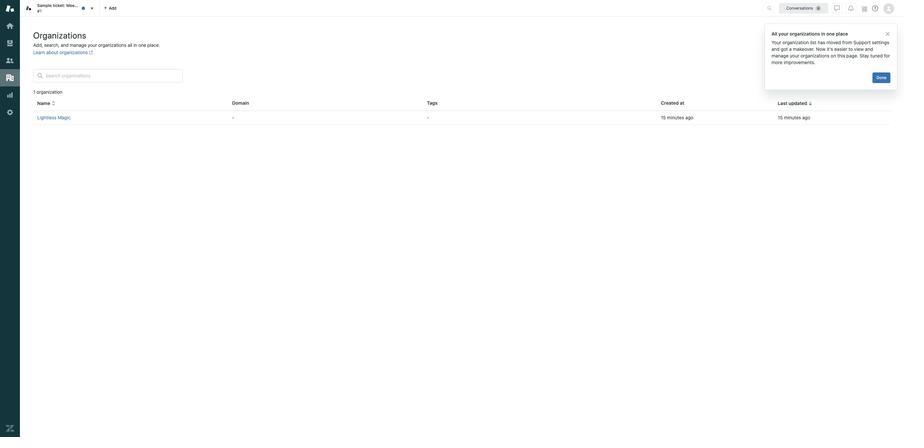 Task type: describe. For each thing, give the bounding box(es) containing it.
place
[[837, 31, 849, 37]]

organizations image
[[6, 73, 14, 82]]

#1
[[37, 8, 42, 13]]

it's
[[828, 46, 834, 52]]

ticket
[[85, 3, 96, 8]]

sample
[[37, 3, 52, 8]]

has
[[818, 40, 826, 45]]

place.
[[147, 42, 160, 48]]

organizations add, search, and manage your organizations all in one place.
[[33, 30, 160, 48]]

zendesk support image
[[6, 4, 14, 13]]

1 ago from the left
[[686, 115, 694, 120]]

lightless
[[37, 115, 57, 120]]

bulk import
[[807, 35, 832, 41]]

1 - from the left
[[232, 115, 234, 120]]

got
[[781, 46, 789, 52]]

add organization
[[853, 35, 890, 41]]

2 horizontal spatial and
[[866, 46, 874, 52]]

ticket:
[[53, 3, 65, 8]]

tab containing sample ticket: meet the ticket
[[20, 0, 100, 17]]

2 15 minutes ago from the left
[[778, 115, 811, 120]]

1
[[33, 89, 35, 95]]

list
[[811, 40, 817, 45]]

one inside all your organizations in one place your organization list has moved from support settings and got a makeover. now it's easier to view and manage your organizations on this page. stay tuned for more improvements.
[[827, 31, 835, 37]]

on
[[831, 53, 837, 59]]

reporting image
[[6, 91, 14, 99]]

this
[[838, 53, 846, 59]]

2 - from the left
[[427, 115, 430, 120]]

done
[[877, 75, 887, 80]]

moved
[[827, 40, 842, 45]]

more
[[772, 60, 783, 65]]

improvements.
[[784, 60, 816, 65]]

close image
[[886, 31, 891, 37]]

2 ago from the left
[[803, 115, 811, 120]]

Search organizations field
[[46, 73, 179, 79]]

page.
[[847, 53, 859, 59]]

1 minutes from the left
[[668, 115, 685, 120]]

to
[[849, 46, 854, 52]]

name button
[[37, 100, 56, 106]]

(opens in a new tab) image
[[88, 51, 93, 55]]

admin image
[[6, 108, 14, 117]]

about
[[46, 50, 58, 55]]

add organization button
[[848, 31, 895, 45]]

for
[[885, 53, 891, 59]]

organizations up list
[[790, 31, 821, 37]]

all
[[128, 42, 132, 48]]

import
[[818, 35, 832, 41]]

organization for 1 organization
[[37, 89, 62, 95]]

learn
[[33, 50, 45, 55]]

get help image
[[873, 5, 879, 11]]

manage inside all your organizations in one place your organization list has moved from support settings and got a makeover. now it's easier to view and manage your organizations on this page. stay tuned for more improvements.
[[772, 53, 789, 59]]

1 organization
[[33, 89, 62, 95]]



Task type: vqa. For each thing, say whether or not it's contained in the screenshot.
the ago to the left
yes



Task type: locate. For each thing, give the bounding box(es) containing it.
organization inside button
[[863, 35, 890, 41]]

stay
[[860, 53, 870, 59]]

0 horizontal spatial ago
[[686, 115, 694, 120]]

all
[[772, 31, 778, 37]]

1 vertical spatial one
[[138, 42, 146, 48]]

lightless magic
[[37, 115, 71, 120]]

and down your
[[772, 46, 780, 52]]

and up 'learn about organizations' link
[[61, 42, 69, 48]]

2 horizontal spatial organization
[[863, 35, 890, 41]]

search,
[[44, 42, 60, 48]]

1 horizontal spatial organization
[[783, 40, 810, 45]]

0 vertical spatial your
[[779, 31, 789, 37]]

zendesk image
[[6, 424, 14, 433]]

0 horizontal spatial in
[[134, 42, 137, 48]]

organizations
[[33, 30, 86, 40]]

0 horizontal spatial and
[[61, 42, 69, 48]]

0 horizontal spatial 15
[[661, 115, 666, 120]]

add,
[[33, 42, 43, 48]]

updated
[[789, 100, 808, 106]]

organizations left all
[[98, 42, 127, 48]]

and
[[61, 42, 69, 48], [772, 46, 780, 52], [866, 46, 874, 52]]

view
[[855, 46, 865, 52]]

manage up 'learn about organizations' link
[[70, 42, 87, 48]]

done button
[[873, 72, 891, 83]]

learn about organizations
[[33, 50, 88, 55]]

your
[[779, 31, 789, 37], [88, 42, 97, 48], [791, 53, 800, 59]]

1 horizontal spatial ago
[[803, 115, 811, 120]]

last updated
[[778, 100, 808, 106]]

organization
[[863, 35, 890, 41], [783, 40, 810, 45], [37, 89, 62, 95]]

organization inside all your organizations in one place your organization list has moved from support settings and got a makeover. now it's easier to view and manage your organizations on this page. stay tuned for more improvements.
[[783, 40, 810, 45]]

conversations button
[[780, 3, 829, 13]]

tab
[[20, 0, 100, 17]]

1 horizontal spatial 15 minutes ago
[[778, 115, 811, 120]]

1 horizontal spatial -
[[427, 115, 430, 120]]

0 horizontal spatial manage
[[70, 42, 87, 48]]

in
[[822, 31, 826, 37], [134, 42, 137, 48]]

in inside all your organizations in one place your organization list has moved from support settings and got a makeover. now it's easier to view and manage your organizations on this page. stay tuned for more improvements.
[[822, 31, 826, 37]]

last
[[778, 100, 788, 106]]

now
[[817, 46, 826, 52]]

0 horizontal spatial minutes
[[668, 115, 685, 120]]

0 vertical spatial one
[[827, 31, 835, 37]]

zendesk products image
[[863, 6, 868, 11]]

learn about organizations link
[[33, 50, 93, 55]]

15
[[661, 115, 666, 120], [778, 115, 783, 120]]

1 vertical spatial in
[[134, 42, 137, 48]]

15 minutes ago
[[661, 115, 694, 120], [778, 115, 811, 120]]

minutes
[[668, 115, 685, 120], [785, 115, 802, 120]]

tuned
[[871, 53, 884, 59]]

tabs tab list
[[20, 0, 761, 17]]

your
[[772, 40, 782, 45]]

0 vertical spatial manage
[[70, 42, 87, 48]]

lightless magic link
[[37, 115, 71, 120]]

one left place.
[[138, 42, 146, 48]]

1 15 from the left
[[661, 115, 666, 120]]

conversations
[[787, 5, 814, 10]]

get started image
[[6, 22, 14, 30]]

1 horizontal spatial one
[[827, 31, 835, 37]]

main element
[[0, 0, 20, 437]]

ago
[[686, 115, 694, 120], [803, 115, 811, 120]]

0 vertical spatial in
[[822, 31, 826, 37]]

1 horizontal spatial manage
[[772, 53, 789, 59]]

1 vertical spatial your
[[88, 42, 97, 48]]

and up stay
[[866, 46, 874, 52]]

one
[[827, 31, 835, 37], [138, 42, 146, 48]]

in up has
[[822, 31, 826, 37]]

2 vertical spatial your
[[791, 53, 800, 59]]

1 horizontal spatial and
[[772, 46, 780, 52]]

your inside organizations add, search, and manage your organizations all in one place.
[[88, 42, 97, 48]]

a
[[790, 46, 792, 52]]

in right all
[[134, 42, 137, 48]]

one up moved
[[827, 31, 835, 37]]

easier
[[835, 46, 848, 52]]

views image
[[6, 39, 14, 48]]

2 15 from the left
[[778, 115, 783, 120]]

manage
[[70, 42, 87, 48], [772, 53, 789, 59]]

1 horizontal spatial in
[[822, 31, 826, 37]]

1 horizontal spatial your
[[779, 31, 789, 37]]

last updated button
[[778, 100, 813, 106]]

0 horizontal spatial your
[[88, 42, 97, 48]]

organizations right about
[[60, 50, 88, 55]]

0 horizontal spatial organization
[[37, 89, 62, 95]]

settings
[[873, 40, 890, 45]]

in inside organizations add, search, and manage your organizations all in one place.
[[134, 42, 137, 48]]

bulk
[[807, 35, 817, 41]]

1 horizontal spatial minutes
[[785, 115, 802, 120]]

0 horizontal spatial one
[[138, 42, 146, 48]]

0 horizontal spatial -
[[232, 115, 234, 120]]

organizations inside organizations add, search, and manage your organizations all in one place.
[[98, 42, 127, 48]]

0 horizontal spatial 15 minutes ago
[[661, 115, 694, 120]]

1 vertical spatial manage
[[772, 53, 789, 59]]

makeover.
[[794, 46, 815, 52]]

customers image
[[6, 56, 14, 65]]

bulk import button
[[802, 31, 845, 45]]

organizations
[[790, 31, 821, 37], [98, 42, 127, 48], [60, 50, 88, 55], [801, 53, 830, 59]]

and inside organizations add, search, and manage your organizations all in one place.
[[61, 42, 69, 48]]

all your organizations in one place your organization list has moved from support settings and got a makeover. now it's easier to view and manage your organizations on this page. stay tuned for more improvements.
[[772, 31, 891, 65]]

your down a
[[791, 53, 800, 59]]

organization for add organization
[[863, 35, 890, 41]]

support
[[854, 40, 871, 45]]

magic
[[58, 115, 71, 120]]

2 minutes from the left
[[785, 115, 802, 120]]

manage inside organizations add, search, and manage your organizations all in one place.
[[70, 42, 87, 48]]

manage up more
[[772, 53, 789, 59]]

your up (opens in a new tab) icon
[[88, 42, 97, 48]]

one inside organizations add, search, and manage your organizations all in one place.
[[138, 42, 146, 48]]

close image
[[89, 5, 95, 12]]

add
[[853, 35, 862, 41]]

the
[[77, 3, 84, 8]]

from
[[843, 40, 853, 45]]

organizations down now
[[801, 53, 830, 59]]

1 15 minutes ago from the left
[[661, 115, 694, 120]]

all your organizations in one place dialog
[[765, 24, 898, 90]]

meet
[[66, 3, 76, 8]]

your right all
[[779, 31, 789, 37]]

-
[[232, 115, 234, 120], [427, 115, 430, 120]]

sample ticket: meet the ticket #1
[[37, 3, 96, 13]]

name
[[37, 100, 50, 106]]

2 horizontal spatial your
[[791, 53, 800, 59]]

1 horizontal spatial 15
[[778, 115, 783, 120]]



